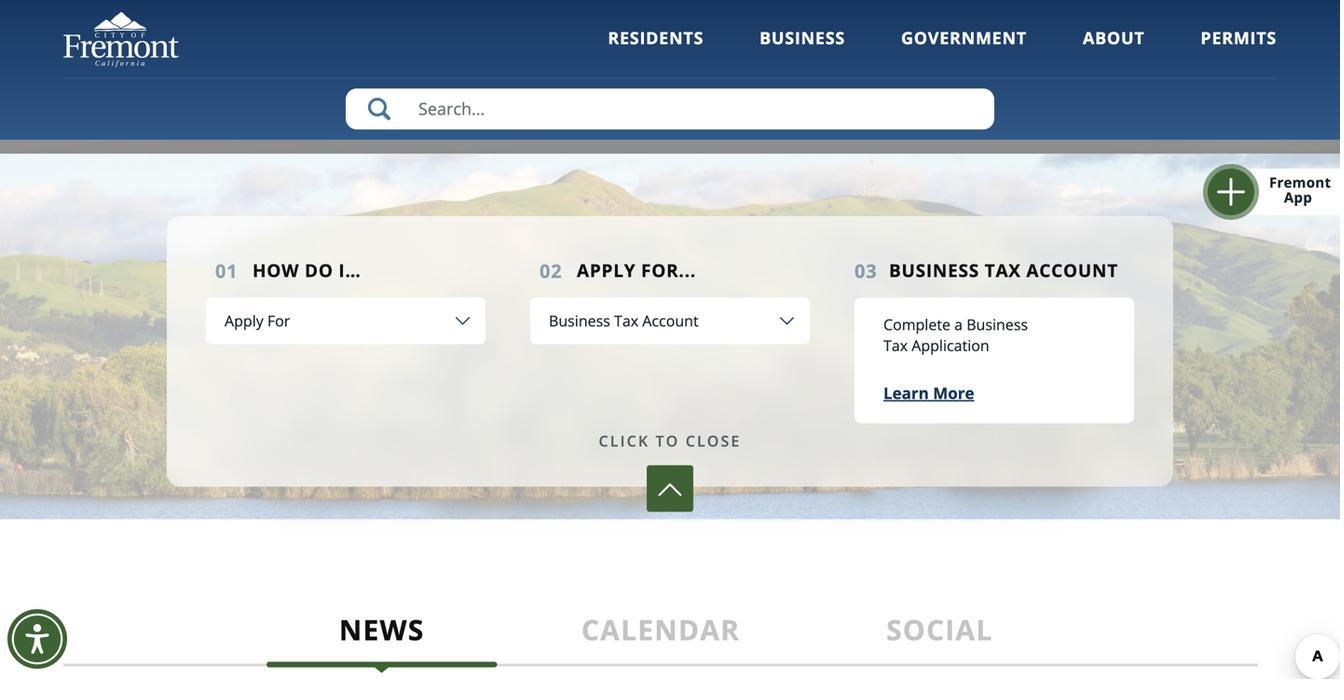 Task type: locate. For each thing, give the bounding box(es) containing it.
departments
[[694, 33, 820, 58]]

1 vertical spatial permits
[[549, 59, 622, 84]]

permits
[[1201, 27, 1277, 49], [549, 59, 622, 84]]

tax
[[985, 258, 1022, 282], [884, 336, 908, 356]]

parks & recreation
[[877, 33, 980, 84]]

jobs link
[[337, 0, 490, 86]]

complete a business tax application
[[884, 315, 1028, 356]]

parks & recreation link
[[852, 0, 1005, 85]]

housing
[[1061, 42, 1139, 68]]

fremont app
[[1270, 173, 1332, 207]]

business
[[760, 27, 846, 49], [889, 258, 980, 282], [967, 315, 1028, 335]]

0 vertical spatial business
[[760, 27, 846, 49]]

learn more
[[884, 382, 975, 404]]

1 vertical spatial business
[[889, 258, 980, 282]]

tab list
[[63, 549, 1259, 667]]

i…
[[339, 258, 361, 282]]

jobs
[[394, 42, 434, 68]]

complete
[[884, 315, 951, 335]]

housing link
[[1024, 0, 1176, 86]]

tab panel 1 tab panel
[[63, 667, 1277, 680]]

council meetings
[[199, 47, 286, 98]]

1 vertical spatial tax
[[884, 336, 908, 356]]

apply for...
[[577, 258, 696, 282]]

0 horizontal spatial permits
[[549, 59, 622, 84]]

for...
[[641, 258, 696, 282]]

business for 'business' link
[[760, 27, 846, 49]]

tax left account
[[985, 258, 1022, 282]]

2 vertical spatial business
[[967, 315, 1028, 335]]

1 horizontal spatial permits
[[1201, 27, 1277, 49]]

council
[[207, 47, 278, 72]]

parks
[[892, 33, 945, 58]]

building permits link
[[509, 0, 662, 85]]

about link
[[1083, 27, 1145, 74]]

how
[[253, 258, 300, 282]]

about
[[1083, 27, 1145, 49]]

social link
[[800, 611, 1080, 664]]

1 horizontal spatial tax
[[985, 258, 1022, 282]]

0 horizontal spatial tax
[[884, 336, 908, 356]]

recreation
[[877, 59, 980, 84]]

0 vertical spatial tax
[[985, 258, 1022, 282]]

residents
[[608, 27, 704, 49]]

&
[[950, 33, 965, 58]]

permits inside building permits
[[549, 59, 622, 84]]

tab list containing news
[[63, 549, 1259, 667]]

apply
[[577, 258, 636, 282]]

learn more link
[[884, 382, 975, 404]]

how do i…
[[253, 258, 361, 282]]

tax down complete
[[884, 336, 908, 356]]

account
[[1027, 258, 1119, 282]]



Task type: describe. For each thing, give the bounding box(es) containing it.
0 vertical spatial permits
[[1201, 27, 1277, 49]]

fremont
[[1270, 173, 1332, 192]]

click
[[599, 431, 650, 451]]

do
[[305, 258, 333, 282]]

a
[[955, 315, 963, 335]]

calendar link
[[521, 611, 800, 664]]

more
[[933, 382, 975, 404]]

meetings
[[199, 73, 286, 98]]

business link
[[760, 27, 846, 74]]

business inside complete a business tax application
[[967, 315, 1028, 335]]

residents link
[[608, 27, 704, 74]]

Search text field
[[346, 89, 995, 130]]

app
[[1285, 188, 1313, 207]]

government
[[901, 27, 1027, 49]]

close
[[686, 431, 742, 451]]

social
[[887, 611, 993, 649]]

news
[[339, 611, 425, 649]]

council meetings link
[[166, 0, 319, 99]]

click to close
[[599, 431, 742, 451]]

building
[[546, 33, 624, 58]]

government link
[[901, 27, 1027, 74]]

news link
[[242, 611, 521, 664]]

fremont app link
[[1228, 169, 1341, 215]]

tax inside complete a business tax application
[[884, 336, 908, 356]]

application
[[912, 336, 990, 356]]

learn
[[884, 382, 929, 404]]

building permits
[[546, 33, 624, 84]]

business tax account
[[889, 258, 1119, 282]]

business for business tax account
[[889, 258, 980, 282]]

calendar
[[582, 611, 740, 649]]

to
[[656, 431, 680, 451]]

permits link
[[1201, 27, 1277, 74]]

departments link
[[681, 0, 833, 76]]

click to close link
[[599, 430, 742, 453]]



Task type: vqa. For each thing, say whether or not it's contained in the screenshot.
Business to the bottom
yes



